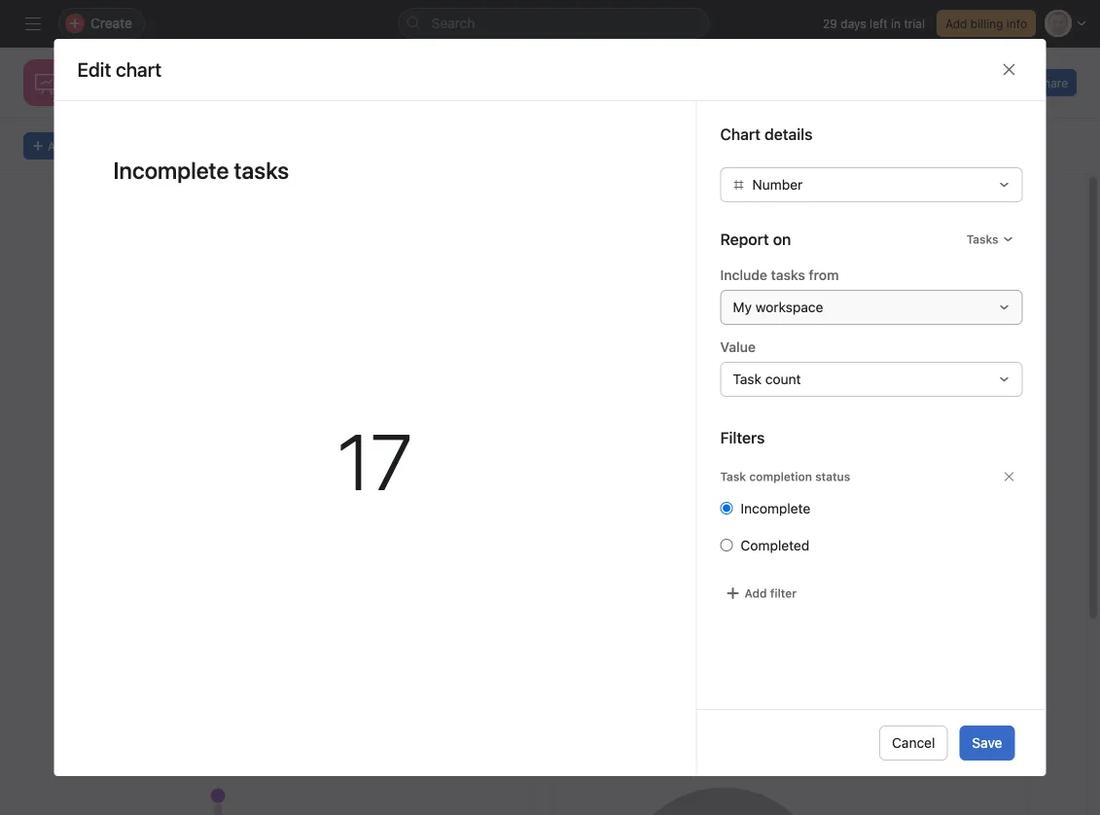 Task type: vqa. For each thing, say whether or not it's contained in the screenshot.
the Add to the middle
yes



Task type: locate. For each thing, give the bounding box(es) containing it.
0 horizontal spatial tasks
[[567, 391, 604, 407]]

2 horizontal spatial tasks
[[967, 232, 998, 246]]

1 vertical spatial tasks
[[567, 391, 604, 407]]

task down value
[[733, 371, 762, 387]]

my down reporting link
[[86, 82, 112, 105]]

1 vertical spatial status
[[815, 470, 850, 483]]

tasks inside button
[[640, 678, 671, 692]]

task for task count
[[733, 371, 762, 387]]

0 vertical spatial status
[[702, 391, 742, 407]]

completed
[[741, 537, 810, 553]]

0 horizontal spatial add
[[48, 139, 70, 153]]

close image
[[1001, 62, 1017, 77]]

share button
[[1012, 69, 1077, 96]]

1 vertical spatial in
[[675, 678, 685, 692]]

0 vertical spatial my
[[86, 82, 112, 105]]

18
[[891, 251, 939, 306]]

1 horizontal spatial in
[[891, 17, 901, 30]]

add left billing
[[945, 17, 967, 30]]

billing
[[971, 17, 1003, 30]]

1 vertical spatial by
[[624, 748, 639, 765]]

count
[[765, 371, 801, 387]]

17 button
[[338, 415, 412, 507]]

by for tasks
[[607, 391, 623, 407]]

first dashboard
[[117, 82, 250, 105]]

add inside dropdown button
[[745, 587, 767, 600]]

completion down 1
[[626, 391, 698, 407]]

filters right no
[[915, 320, 950, 334]]

2 vertical spatial add
[[745, 587, 767, 600]]

my down include on the top right of page
[[733, 299, 752, 315]]

completion
[[626, 391, 698, 407], [749, 470, 812, 483]]

1 filter button
[[635, 317, 698, 337]]

0 horizontal spatial completion
[[626, 391, 698, 407]]

edit chart
[[77, 58, 162, 81]]

1 horizontal spatial filters
[[915, 320, 950, 334]]

add left chart
[[48, 139, 70, 153]]

task completion status
[[720, 470, 850, 483]]

my first dashboard
[[86, 82, 250, 105]]

1 vertical spatial my
[[733, 299, 752, 315]]

left
[[870, 17, 888, 30]]

task
[[733, 371, 762, 387], [720, 470, 746, 483]]

filters inside button
[[915, 320, 950, 334]]

2 horizontal spatial add
[[945, 17, 967, 30]]

task count
[[733, 371, 801, 387]]

workspace up project status at the right
[[708, 678, 769, 692]]

add
[[945, 17, 967, 30], [48, 139, 70, 153], [745, 587, 767, 600]]

in
[[891, 17, 901, 30], [675, 678, 685, 692]]

add billing info
[[945, 17, 1027, 30]]

workspace down tasks
[[756, 299, 823, 315]]

workspace inside my workspace dropdown button
[[756, 299, 823, 315]]

0 vertical spatial task
[[733, 371, 762, 387]]

0 vertical spatial filters
[[915, 320, 950, 334]]

add left filter
[[745, 587, 767, 600]]

my inside dropdown button
[[733, 299, 752, 315]]

0 horizontal spatial my
[[86, 82, 112, 105]]

in right left
[[891, 17, 901, 30]]

1 vertical spatial task
[[720, 470, 746, 483]]

Incomplete radio
[[720, 502, 733, 515]]

1 vertical spatial add
[[48, 139, 70, 153]]

1 horizontal spatial my
[[688, 678, 705, 692]]

include tasks from
[[720, 267, 839, 283]]

search button
[[398, 8, 710, 39]]

reporting link
[[86, 58, 147, 80]]

projects by project status
[[567, 748, 732, 765]]

tasks for tasks in my workspace
[[640, 678, 671, 692]]

project status
[[643, 748, 732, 765]]

0 vertical spatial in
[[891, 17, 901, 30]]

status
[[702, 391, 742, 407], [815, 470, 850, 483]]

my
[[86, 82, 112, 105], [733, 299, 752, 315], [688, 678, 705, 692]]

0 vertical spatial tasks
[[967, 232, 998, 246]]

this month
[[745, 391, 814, 407]]

chart
[[73, 139, 101, 153]]

task up incomplete option
[[720, 470, 746, 483]]

Completed radio
[[720, 539, 733, 551]]

number
[[752, 177, 803, 193]]

filters down this month
[[720, 428, 765, 447]]

chart details
[[720, 125, 813, 143]]

share
[[1036, 76, 1068, 89]]

number button
[[720, 167, 1023, 202]]

Incomplete tasks text field
[[101, 148, 649, 193]]

1 vertical spatial completion
[[749, 470, 812, 483]]

1 horizontal spatial add
[[745, 587, 767, 600]]

1 horizontal spatial by
[[624, 748, 639, 765]]

filters
[[915, 320, 950, 334], [720, 428, 765, 447]]

by
[[607, 391, 623, 407], [624, 748, 639, 765]]

tasks button
[[958, 226, 1023, 253]]

0 vertical spatial add
[[945, 17, 967, 30]]

filter
[[665, 320, 693, 334]]

include
[[720, 267, 767, 283]]

tasks
[[967, 232, 998, 246], [567, 391, 604, 407], [640, 678, 671, 692]]

0 horizontal spatial in
[[675, 678, 685, 692]]

in up project status at the right
[[675, 678, 685, 692]]

1 horizontal spatial completion
[[749, 470, 812, 483]]

0 vertical spatial by
[[607, 391, 623, 407]]

0 horizontal spatial by
[[607, 391, 623, 407]]

0 vertical spatial completion
[[626, 391, 698, 407]]

1 vertical spatial workspace
[[708, 678, 769, 692]]

my for my first dashboard
[[86, 82, 112, 105]]

18 button
[[891, 251, 939, 306]]

1 vertical spatial filters
[[720, 428, 765, 447]]

17
[[338, 415, 412, 507]]

report on
[[720, 230, 791, 249]]

tasks inside dropdown button
[[967, 232, 998, 246]]

0 horizontal spatial filters
[[720, 428, 765, 447]]

workspace
[[756, 299, 823, 315], [708, 678, 769, 692]]

task for task completion status
[[720, 470, 746, 483]]

2 vertical spatial tasks
[[640, 678, 671, 692]]

0 vertical spatial workspace
[[756, 299, 823, 315]]

1 horizontal spatial tasks
[[640, 678, 671, 692]]

add for add filter
[[745, 587, 767, 600]]

my up project status at the right
[[688, 678, 705, 692]]

task inside dropdown button
[[733, 371, 762, 387]]

my workspace button
[[720, 290, 1023, 325]]

completion up incomplete on the bottom of page
[[749, 470, 812, 483]]

2 vertical spatial my
[[688, 678, 705, 692]]

1 horizontal spatial status
[[815, 470, 850, 483]]

search
[[431, 15, 475, 31]]

2 horizontal spatial my
[[733, 299, 752, 315]]

my workspace
[[733, 299, 823, 315]]



Task type: describe. For each thing, give the bounding box(es) containing it.
search list box
[[398, 8, 710, 39]]

a button to remove the filter image
[[1003, 471, 1015, 482]]

show options image
[[260, 86, 275, 101]]

from
[[809, 267, 839, 283]]

filter
[[770, 587, 797, 600]]

add for add billing info
[[945, 17, 967, 30]]

add filter
[[745, 587, 797, 600]]

1 filter
[[656, 320, 693, 334]]

task count button
[[720, 362, 1023, 397]]

my inside button
[[688, 678, 705, 692]]

1
[[656, 320, 661, 334]]

29 days left in trial
[[823, 17, 925, 30]]

29
[[823, 17, 837, 30]]

add for add chart
[[48, 139, 70, 153]]

add to starred image
[[287, 86, 302, 101]]

tasks for tasks by completion status this month
[[567, 391, 604, 407]]

days
[[841, 17, 866, 30]]

tasks for tasks
[[967, 232, 998, 246]]

save
[[972, 735, 1002, 751]]

0 horizontal spatial status
[[702, 391, 742, 407]]

cancel
[[892, 735, 935, 751]]

report image
[[35, 71, 58, 94]]

no
[[896, 320, 911, 334]]

add chart button
[[23, 132, 110, 160]]

tasks in my workspace button
[[566, 671, 777, 698]]

workspace inside tasks in my workspace button
[[708, 678, 769, 692]]

add filter button
[[720, 580, 802, 607]]

add billing info button
[[937, 10, 1036, 37]]

tasks in my workspace
[[640, 678, 769, 692]]

value
[[720, 339, 756, 355]]

tasks by completion status this month
[[567, 391, 814, 407]]

by for projects
[[624, 748, 639, 765]]

in inside tasks in my workspace button
[[675, 678, 685, 692]]

reporting
[[86, 61, 147, 77]]

save button
[[959, 726, 1015, 761]]

add chart
[[48, 139, 101, 153]]

no filters
[[896, 320, 950, 334]]

projects
[[567, 748, 620, 765]]

cancel button
[[879, 726, 948, 761]]

my for my workspace
[[733, 299, 752, 315]]

overdue tasks
[[606, 216, 728, 239]]

trial
[[904, 17, 925, 30]]

tasks
[[771, 267, 805, 283]]

incomplete
[[741, 500, 810, 516]]

no filters button
[[875, 317, 954, 337]]

info
[[1007, 17, 1027, 30]]



